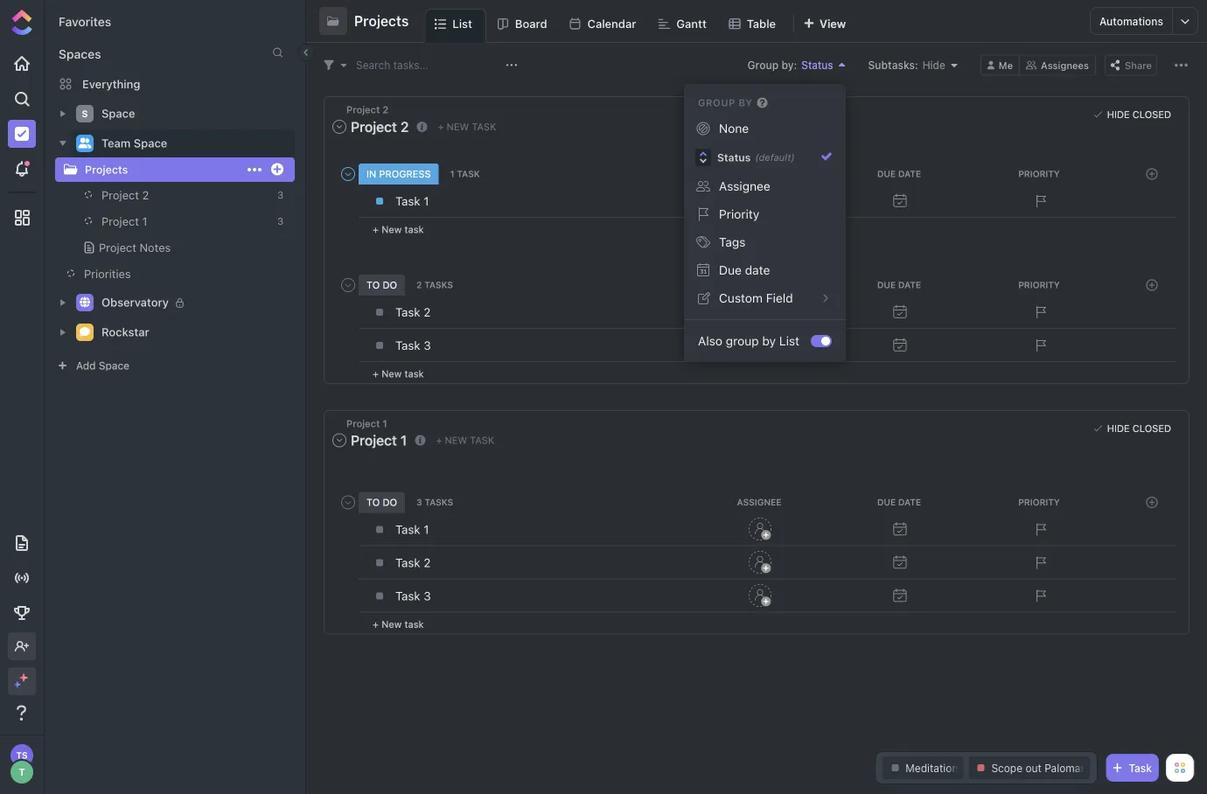 Task type: vqa. For each thing, say whether or not it's contained in the screenshot.
tree
no



Task type: describe. For each thing, give the bounding box(es) containing it.
me button
[[981, 55, 1020, 76]]

spaces link
[[45, 47, 101, 61]]

by inside 'button'
[[763, 334, 776, 348]]

‎task 2 link
[[391, 548, 686, 578]]

everything link
[[45, 70, 305, 98]]

projects inside the projects link
[[85, 163, 128, 176]]

board
[[515, 17, 547, 30]]

also group by list
[[698, 334, 800, 348]]

task for first task 3 link from the bottom
[[396, 589, 421, 603]]

list info image for project 2
[[417, 121, 427, 132]]

1 vertical spatial project 1
[[347, 418, 387, 429]]

group for group by: status
[[748, 59, 779, 71]]

due
[[719, 263, 742, 277]]

(default)
[[755, 152, 795, 163]]

assignees
[[1041, 60, 1089, 71]]

none button
[[691, 115, 839, 143]]

automations button
[[1091, 8, 1173, 34]]

project for project 2 link
[[102, 189, 139, 202]]

share button
[[1105, 55, 1158, 76]]

due date button
[[691, 256, 839, 284]]

priorities
[[84, 267, 131, 280]]

projects button
[[347, 2, 409, 40]]

space for team space
[[134, 137, 167, 150]]

rockstar link
[[102, 319, 284, 347]]

due date
[[719, 263, 770, 277]]

notes
[[140, 241, 171, 254]]

team
[[102, 137, 131, 150]]

0 vertical spatial list
[[453, 17, 472, 30]]

1 vertical spatial project 2
[[102, 189, 149, 202]]

1 horizontal spatial project 2
[[347, 104, 389, 116]]

project for project notes link
[[99, 241, 136, 254]]

closed for 2
[[1133, 109, 1172, 120]]

task 3 for 1st task 3 link from the top of the page
[[396, 338, 431, 352]]

‎task 1 link
[[391, 515, 686, 545]]

user group image
[[78, 138, 91, 148]]

hide closed for project 1
[[1108, 423, 1172, 434]]

task 1
[[396, 194, 429, 208]]

priority button
[[691, 200, 839, 228]]

automations
[[1100, 15, 1164, 27]]

custom field
[[719, 291, 793, 305]]

group by
[[698, 97, 753, 109]]

favorites
[[59, 14, 111, 29]]

me
[[999, 60, 1013, 71]]

hide closed for project 2
[[1108, 109, 1172, 120]]

priorities link
[[67, 261, 266, 287]]

everything
[[82, 77, 140, 91]]

spaces
[[59, 47, 101, 61]]

table
[[747, 17, 776, 30]]

comment image
[[80, 327, 90, 337]]

assignees button
[[1020, 55, 1096, 76]]

priority
[[719, 207, 760, 221]]

list inside 'button'
[[780, 334, 800, 348]]

rockstar
[[102, 326, 149, 339]]

observatory
[[102, 296, 169, 309]]

gantt
[[677, 17, 707, 30]]

hide for project 1
[[1108, 423, 1130, 434]]

search
[[356, 59, 391, 71]]

none
[[719, 121, 749, 136]]



Task type: locate. For each thing, give the bounding box(es) containing it.
project
[[347, 104, 380, 116], [102, 189, 139, 202], [102, 215, 139, 228], [99, 241, 136, 254], [347, 418, 380, 429]]

custom field button
[[691, 284, 839, 312]]

space inside 'space' link
[[102, 107, 135, 120]]

0 horizontal spatial projects
[[85, 163, 128, 176]]

1 vertical spatial space
[[134, 137, 167, 150]]

group
[[748, 59, 779, 71], [698, 97, 736, 109]]

0 vertical spatial projects
[[354, 13, 409, 29]]

1 horizontal spatial project 1
[[347, 418, 387, 429]]

+
[[438, 121, 444, 132], [373, 224, 379, 235], [373, 368, 379, 380], [436, 435, 442, 446], [373, 619, 379, 630]]

0 horizontal spatial project 1
[[102, 215, 147, 228]]

1 hide closed from the top
[[1108, 109, 1172, 120]]

project 2 down the search
[[347, 104, 389, 116]]

1 closed from the top
[[1133, 109, 1172, 120]]

‎task 1
[[396, 523, 429, 537]]

0 horizontal spatial group
[[698, 97, 736, 109]]

task
[[472, 121, 496, 132], [405, 224, 424, 235], [405, 368, 424, 380], [470, 435, 495, 446], [405, 619, 424, 630]]

1 horizontal spatial status
[[802, 59, 834, 71]]

list info image
[[417, 121, 427, 132], [415, 435, 426, 446]]

closed
[[1133, 109, 1172, 120], [1133, 423, 1172, 434]]

project 2
[[347, 104, 389, 116], [102, 189, 149, 202]]

projects
[[354, 13, 409, 29], [85, 163, 128, 176]]

status right the by: at the top
[[802, 59, 834, 71]]

task 3 link down task 2 link
[[391, 331, 686, 360]]

1 vertical spatial hide closed
[[1108, 423, 1172, 434]]

1 hide from the top
[[1108, 109, 1130, 120]]

assignee button
[[691, 172, 839, 200]]

task 3 link down ‎task 2 link in the bottom of the page
[[391, 581, 686, 611]]

hide
[[1108, 109, 1130, 120], [1108, 423, 1130, 434]]

also
[[698, 334, 723, 348]]

list down field
[[780, 334, 800, 348]]

1 vertical spatial list
[[780, 334, 800, 348]]

hide closed button for project 2
[[1090, 106, 1176, 123]]

0 horizontal spatial by
[[739, 97, 753, 109]]

tasks...
[[393, 59, 429, 71]]

tags
[[719, 235, 746, 249]]

‎task for ‎task 1
[[396, 523, 421, 537]]

space inside team space link
[[134, 137, 167, 150]]

space link
[[102, 100, 284, 128]]

1 vertical spatial task 3 link
[[391, 581, 686, 611]]

task
[[396, 194, 421, 208], [396, 305, 421, 319], [396, 338, 421, 352], [396, 589, 421, 603], [1129, 762, 1152, 774]]

project 2 link
[[85, 182, 266, 208]]

project 1 link
[[85, 208, 266, 235]]

1 horizontal spatial projects
[[354, 13, 409, 29]]

by
[[739, 97, 753, 109], [763, 334, 776, 348]]

space up the projects link
[[134, 137, 167, 150]]

board link
[[515, 9, 554, 42]]

0 vertical spatial hide
[[1108, 109, 1130, 120]]

space
[[102, 107, 135, 120], [134, 137, 167, 150], [99, 360, 130, 372]]

projects down "team"
[[85, 163, 128, 176]]

1 task 3 link from the top
[[391, 331, 686, 360]]

task 2
[[396, 305, 431, 319]]

projects up the search
[[354, 13, 409, 29]]

0 vertical spatial project 2
[[347, 104, 389, 116]]

1 vertical spatial hide closed button
[[1090, 420, 1176, 437]]

2
[[383, 104, 389, 116], [142, 189, 149, 202], [424, 305, 431, 319], [424, 556, 431, 570]]

2 vertical spatial space
[[99, 360, 130, 372]]

new
[[447, 121, 469, 132], [382, 224, 402, 235], [382, 368, 402, 380], [445, 435, 467, 446], [382, 619, 402, 630]]

search tasks...
[[356, 59, 429, 71]]

task 2 link
[[391, 297, 686, 327]]

‎task for ‎task 2
[[396, 556, 421, 570]]

0 vertical spatial hide closed button
[[1090, 106, 1176, 123]]

favorites button
[[59, 14, 111, 29]]

closed for 1
[[1133, 423, 1172, 434]]

0 vertical spatial project 1
[[102, 215, 147, 228]]

group left the by: at the top
[[748, 59, 779, 71]]

0 horizontal spatial status
[[718, 151, 751, 164]]

1 vertical spatial hide
[[1108, 423, 1130, 434]]

1 task 3 from the top
[[396, 338, 431, 352]]

1 hide closed button from the top
[[1090, 106, 1176, 123]]

2 hide closed from the top
[[1108, 423, 1172, 434]]

0 horizontal spatial list
[[453, 17, 472, 30]]

date
[[745, 263, 770, 277]]

hide for project 2
[[1108, 109, 1130, 120]]

task 3 for first task 3 link from the bottom
[[396, 589, 431, 603]]

project notes
[[99, 241, 171, 254]]

1 ‎task from the top
[[396, 523, 421, 537]]

gantt link
[[677, 9, 714, 42]]

task 3 link
[[391, 331, 686, 360], [391, 581, 686, 611]]

0 vertical spatial status
[[802, 59, 834, 71]]

0 vertical spatial group
[[748, 59, 779, 71]]

calendar link
[[588, 9, 643, 42]]

1 vertical spatial closed
[[1133, 423, 1172, 434]]

+ new task
[[438, 121, 496, 132], [373, 224, 424, 235], [373, 368, 424, 380], [436, 435, 495, 446], [373, 619, 424, 630]]

task for task 2 link
[[396, 305, 421, 319]]

status down none in the right top of the page
[[718, 151, 751, 164]]

status (default)
[[718, 151, 795, 164]]

group up none in the right top of the page
[[698, 97, 736, 109]]

task 3 down task 2
[[396, 338, 431, 352]]

‎task down '‎task 1'
[[396, 556, 421, 570]]

list up search tasks... text box at the left top of page
[[453, 17, 472, 30]]

list info image for project 1
[[415, 435, 426, 446]]

task 3 down "‎task 2"
[[396, 589, 431, 603]]

‎task
[[396, 523, 421, 537], [396, 556, 421, 570]]

0 horizontal spatial project 2
[[102, 189, 149, 202]]

2 closed from the top
[[1133, 423, 1172, 434]]

0 vertical spatial by
[[739, 97, 753, 109]]

3
[[278, 189, 284, 201], [278, 216, 284, 227], [424, 338, 431, 352], [424, 589, 431, 603]]

2 hide from the top
[[1108, 423, 1130, 434]]

0 vertical spatial task 3
[[396, 338, 431, 352]]

2 ‎task from the top
[[396, 556, 421, 570]]

‎task up "‎task 2"
[[396, 523, 421, 537]]

assignee
[[719, 179, 771, 193]]

1 horizontal spatial group
[[748, 59, 779, 71]]

team space link
[[102, 130, 284, 158]]

2 hide closed button from the top
[[1090, 420, 1176, 437]]

group by: status
[[748, 59, 834, 71]]

1 horizontal spatial by
[[763, 334, 776, 348]]

Search tasks... text field
[[356, 53, 501, 77]]

group for group by
[[698, 97, 736, 109]]

2 task 3 from the top
[[396, 589, 431, 603]]

list link
[[453, 10, 479, 42]]

also group by list button
[[691, 327, 811, 355]]

projects inside the projects button
[[354, 13, 409, 29]]

projects link
[[27, 161, 244, 179]]

team space
[[102, 137, 167, 150]]

0 vertical spatial hide closed
[[1108, 109, 1172, 120]]

project 2 down the projects link
[[102, 189, 149, 202]]

globe image
[[80, 297, 90, 307]]

group
[[726, 334, 759, 348]]

hide closed button
[[1090, 106, 1176, 123], [1090, 420, 1176, 437]]

observatory link
[[102, 289, 284, 317]]

space for add space
[[99, 360, 130, 372]]

list
[[453, 17, 472, 30], [780, 334, 800, 348]]

by right group
[[763, 334, 776, 348]]

1
[[424, 194, 429, 208], [142, 215, 147, 228], [383, 418, 387, 429], [424, 523, 429, 537]]

‎task 2
[[396, 556, 431, 570]]

1 vertical spatial by
[[763, 334, 776, 348]]

field
[[766, 291, 793, 305]]

1 vertical spatial ‎task
[[396, 556, 421, 570]]

project notes link
[[82, 235, 266, 261]]

hide closed button for project 1
[[1090, 420, 1176, 437]]

1 vertical spatial projects
[[85, 163, 128, 176]]

custom
[[719, 291, 763, 305]]

1 vertical spatial status
[[718, 151, 751, 164]]

project 1 inside project 1 link
[[102, 215, 147, 228]]

task for task 1 link
[[396, 194, 421, 208]]

1 vertical spatial list info image
[[415, 435, 426, 446]]

1 vertical spatial group
[[698, 97, 736, 109]]

by up none in the right top of the page
[[739, 97, 753, 109]]

task for 1st task 3 link from the top of the page
[[396, 338, 421, 352]]

task 1 link
[[391, 186, 686, 216]]

hide closed
[[1108, 109, 1172, 120], [1108, 423, 1172, 434]]

project 1
[[102, 215, 147, 228], [347, 418, 387, 429]]

space up "team"
[[102, 107, 135, 120]]

0 vertical spatial space
[[102, 107, 135, 120]]

add space
[[76, 360, 130, 372]]

0 vertical spatial ‎task
[[396, 523, 421, 537]]

calendar
[[588, 17, 636, 30]]

0 vertical spatial list info image
[[417, 121, 427, 132]]

space right add
[[99, 360, 130, 372]]

table link
[[747, 9, 783, 42]]

add
[[76, 360, 96, 372]]

by:
[[782, 59, 797, 71]]

0 vertical spatial task 3 link
[[391, 331, 686, 360]]

share
[[1125, 60, 1152, 71]]

tags button
[[691, 228, 839, 256]]

task 3
[[396, 338, 431, 352], [396, 589, 431, 603]]

2 task 3 link from the top
[[391, 581, 686, 611]]

0 vertical spatial closed
[[1133, 109, 1172, 120]]

status
[[802, 59, 834, 71], [718, 151, 751, 164]]

1 horizontal spatial list
[[780, 334, 800, 348]]

1 vertical spatial task 3
[[396, 589, 431, 603]]

project for project 1 link
[[102, 215, 139, 228]]



